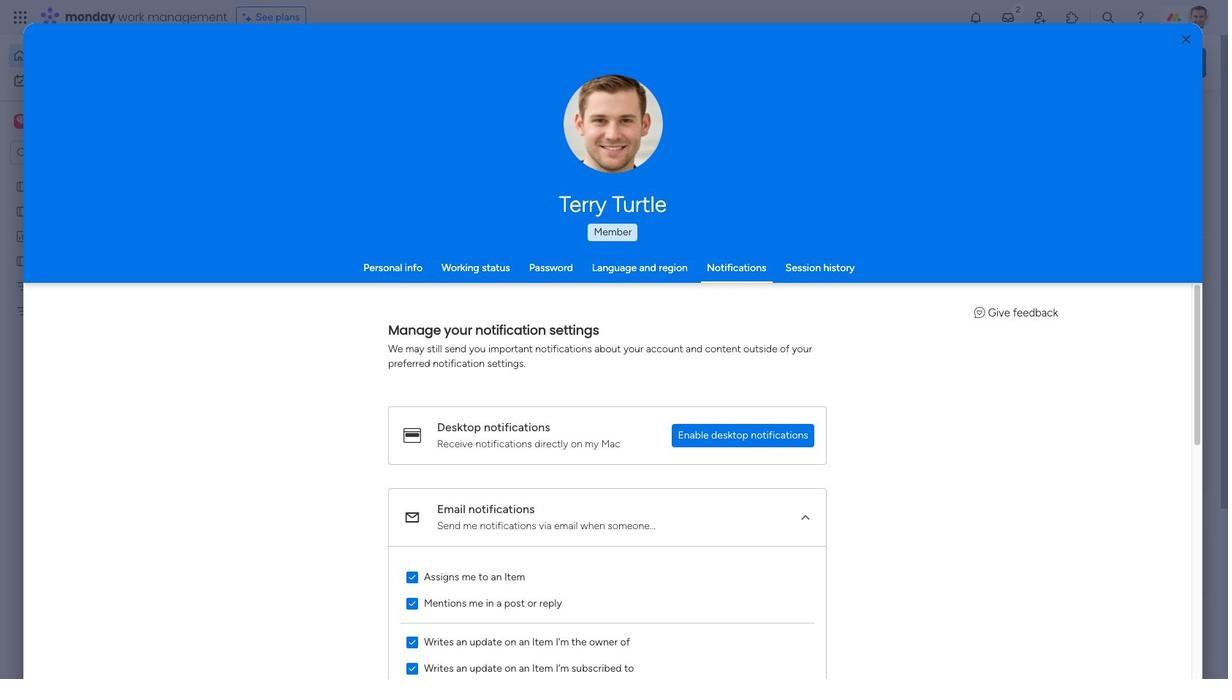 Task type: describe. For each thing, give the bounding box(es) containing it.
remove from favorites image
[[433, 267, 448, 282]]

v2 user feedback image
[[974, 306, 985, 319]]

2 add to favorites image from the left
[[912, 267, 926, 282]]

component image for 2nd add to favorites icon from right
[[483, 290, 496, 303]]

1 workspace image from the left
[[14, 113, 29, 129]]

dapulse x slim image
[[1184, 106, 1202, 124]]

templates image image
[[1000, 294, 1193, 395]]

0 vertical spatial public board image
[[15, 204, 29, 218]]

0 vertical spatial option
[[9, 44, 178, 67]]

workspace selection element
[[14, 113, 122, 132]]

monday marketplace image
[[1065, 10, 1080, 25]]

component image
[[244, 290, 257, 303]]

1 add to favorites image from the left
[[673, 267, 687, 282]]

2 workspace image from the left
[[16, 113, 26, 129]]

1 vertical spatial public dashboard image
[[722, 267, 738, 283]]

help center element
[[987, 603, 1206, 661]]

update feed image
[[1001, 10, 1015, 25]]

notifications image
[[969, 10, 983, 25]]

0 vertical spatial public dashboard image
[[15, 229, 29, 243]]

2 image
[[1012, 1, 1025, 17]]



Task type: locate. For each thing, give the bounding box(es) containing it.
list box
[[0, 171, 186, 520]]

option
[[9, 44, 178, 67], [9, 69, 178, 92], [0, 173, 186, 176]]

help image
[[1133, 10, 1148, 25]]

0 horizontal spatial add to favorites image
[[673, 267, 687, 282]]

component image for second add to favorites icon
[[722, 290, 735, 303]]

0 horizontal spatial component image
[[483, 290, 496, 303]]

1 vertical spatial public board image
[[483, 267, 499, 283]]

add to favorites image
[[433, 446, 448, 461]]

quick search results list box
[[226, 137, 952, 510]]

workspace image
[[14, 113, 29, 129], [16, 113, 26, 129]]

close image
[[1182, 34, 1191, 45]]

1 horizontal spatial public dashboard image
[[722, 267, 738, 283]]

getting started element
[[987, 533, 1206, 591]]

2 element
[[373, 550, 391, 568], [373, 550, 391, 568]]

2 component image from the left
[[722, 290, 735, 303]]

1 vertical spatial option
[[9, 69, 178, 92]]

search everything image
[[1101, 10, 1116, 25]]

invite members image
[[1033, 10, 1048, 25]]

public board image
[[15, 204, 29, 218], [483, 267, 499, 283]]

2 vertical spatial option
[[0, 173, 186, 176]]

region
[[389, 546, 826, 679]]

1 component image from the left
[[483, 290, 496, 303]]

Search in workspace field
[[31, 144, 122, 161]]

1 horizontal spatial component image
[[722, 290, 735, 303]]

see plans image
[[242, 10, 256, 26]]

0 horizontal spatial public dashboard image
[[15, 229, 29, 243]]

public dashboard image
[[15, 229, 29, 243], [722, 267, 738, 283]]

terry turtle image
[[1187, 6, 1211, 29]]

1 horizontal spatial add to favorites image
[[912, 267, 926, 282]]

add to favorites image
[[673, 267, 687, 282], [912, 267, 926, 282]]

public board image
[[15, 179, 29, 193], [15, 254, 29, 268], [244, 267, 260, 283]]

0 horizontal spatial public board image
[[15, 204, 29, 218]]

select product image
[[13, 10, 28, 25]]

1 horizontal spatial public board image
[[483, 267, 499, 283]]

component image
[[483, 290, 496, 303], [722, 290, 735, 303]]



Task type: vqa. For each thing, say whether or not it's contained in the screenshot.
"Decadis AG Logo" on the right bottom of the page
no



